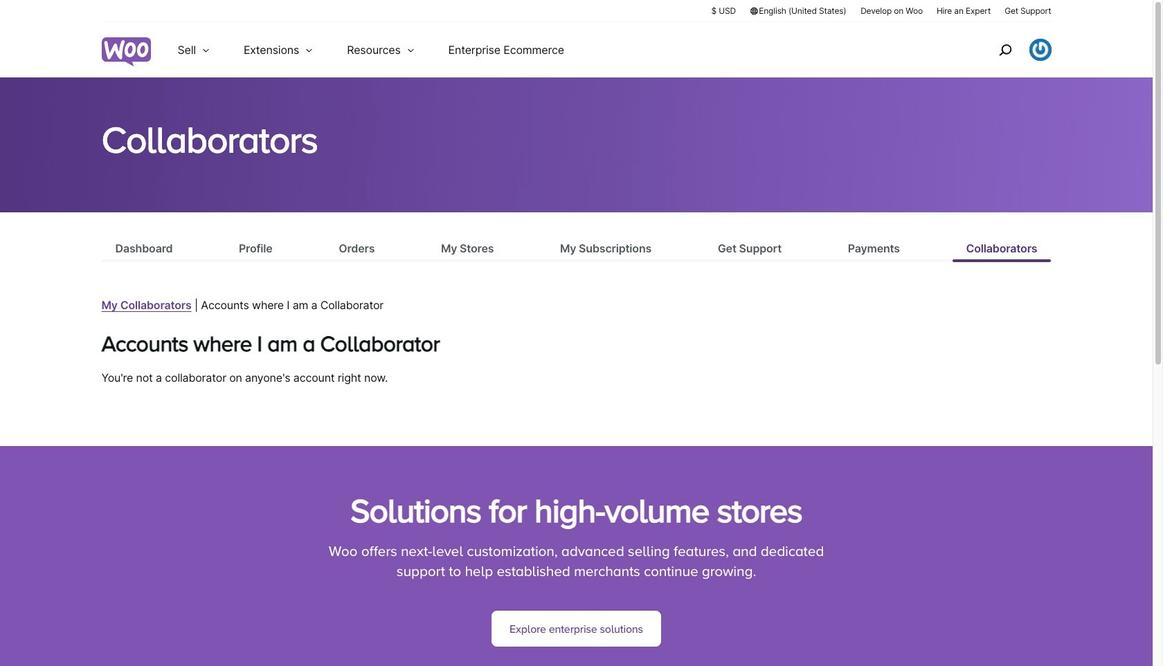 Task type: describe. For each thing, give the bounding box(es) containing it.
service navigation menu element
[[969, 27, 1052, 72]]

open account menu image
[[1030, 39, 1052, 61]]

search image
[[994, 39, 1016, 61]]



